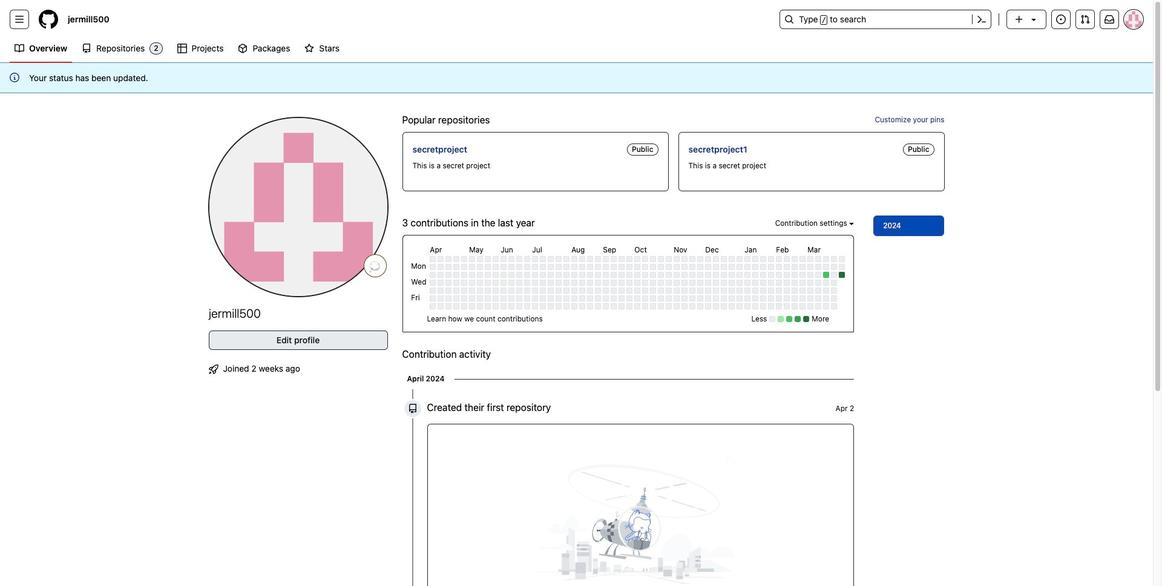 Task type: describe. For each thing, give the bounding box(es) containing it.
package image
[[238, 44, 248, 53]]

table image
[[177, 44, 187, 53]]

repo image
[[82, 44, 92, 53]]

rocket image
[[209, 365, 218, 374]]

notifications image
[[1105, 15, 1115, 24]]



Task type: vqa. For each thing, say whether or not it's contained in the screenshot.
issue opened Icon at top right
yes



Task type: locate. For each thing, give the bounding box(es) containing it.
info image
[[10, 73, 19, 82]]

cell
[[430, 256, 436, 262], [438, 256, 444, 262], [446, 256, 452, 262], [454, 256, 460, 262], [462, 256, 468, 262], [470, 256, 476, 262], [477, 256, 483, 262], [485, 256, 491, 262], [493, 256, 499, 262], [501, 256, 507, 262], [509, 256, 515, 262], [517, 256, 523, 262], [525, 256, 531, 262], [533, 256, 539, 262], [540, 256, 546, 262], [548, 256, 554, 262], [556, 256, 562, 262], [564, 256, 570, 262], [572, 256, 578, 262], [580, 256, 586, 262], [588, 256, 594, 262], [595, 256, 602, 262], [603, 256, 609, 262], [611, 256, 617, 262], [619, 256, 625, 262], [627, 256, 633, 262], [635, 256, 641, 262], [643, 256, 649, 262], [651, 256, 657, 262], [658, 256, 665, 262], [666, 256, 672, 262], [674, 256, 680, 262], [682, 256, 688, 262], [690, 256, 696, 262], [698, 256, 704, 262], [706, 256, 712, 262], [714, 256, 720, 262], [721, 256, 728, 262], [729, 256, 735, 262], [737, 256, 743, 262], [745, 256, 751, 262], [753, 256, 759, 262], [761, 256, 767, 262], [769, 256, 775, 262], [777, 256, 783, 262], [784, 256, 790, 262], [792, 256, 798, 262], [800, 256, 806, 262], [808, 256, 814, 262], [816, 256, 822, 262], [824, 256, 830, 262], [832, 256, 838, 262], [840, 256, 846, 262], [430, 264, 436, 270], [438, 264, 444, 270], [446, 264, 452, 270], [454, 264, 460, 270], [462, 264, 468, 270], [470, 264, 476, 270], [477, 264, 483, 270], [485, 264, 491, 270], [493, 264, 499, 270], [501, 264, 507, 270], [509, 264, 515, 270], [517, 264, 523, 270], [525, 264, 531, 270], [533, 264, 539, 270], [540, 264, 546, 270], [548, 264, 554, 270], [556, 264, 562, 270], [564, 264, 570, 270], [572, 264, 578, 270], [580, 264, 586, 270], [588, 264, 594, 270], [595, 264, 602, 270], [603, 264, 609, 270], [611, 264, 617, 270], [619, 264, 625, 270], [627, 264, 633, 270], [635, 264, 641, 270], [643, 264, 649, 270], [651, 264, 657, 270], [658, 264, 665, 270], [666, 264, 672, 270], [674, 264, 680, 270], [682, 264, 688, 270], [690, 264, 696, 270], [698, 264, 704, 270], [706, 264, 712, 270], [714, 264, 720, 270], [721, 264, 728, 270], [729, 264, 735, 270], [737, 264, 743, 270], [745, 264, 751, 270], [753, 264, 759, 270], [761, 264, 767, 270], [769, 264, 775, 270], [777, 264, 783, 270], [784, 264, 790, 270], [792, 264, 798, 270], [800, 264, 806, 270], [808, 264, 814, 270], [816, 264, 822, 270], [824, 264, 830, 270], [832, 264, 838, 270], [840, 264, 846, 270], [430, 272, 436, 278], [438, 272, 444, 278], [446, 272, 452, 278], [454, 272, 460, 278], [462, 272, 468, 278], [470, 272, 476, 278], [477, 272, 483, 278], [485, 272, 491, 278], [493, 272, 499, 278], [501, 272, 507, 278], [509, 272, 515, 278], [517, 272, 523, 278], [525, 272, 531, 278], [533, 272, 539, 278], [540, 272, 546, 278], [548, 272, 554, 278], [556, 272, 562, 278], [564, 272, 570, 278], [572, 272, 578, 278], [580, 272, 586, 278], [588, 272, 594, 278], [595, 272, 602, 278], [603, 272, 609, 278], [611, 272, 617, 278], [619, 272, 625, 278], [627, 272, 633, 278], [635, 272, 641, 278], [643, 272, 649, 278], [651, 272, 657, 278], [658, 272, 665, 278], [666, 272, 672, 278], [674, 272, 680, 278], [682, 272, 688, 278], [690, 272, 696, 278], [698, 272, 704, 278], [706, 272, 712, 278], [714, 272, 720, 278], [721, 272, 728, 278], [729, 272, 735, 278], [737, 272, 743, 278], [745, 272, 751, 278], [753, 272, 759, 278], [761, 272, 767, 278], [769, 272, 775, 278], [777, 272, 783, 278], [784, 272, 790, 278], [792, 272, 798, 278], [800, 272, 806, 278], [808, 272, 814, 278], [816, 272, 822, 278], [824, 272, 830, 278], [832, 272, 838, 278], [840, 272, 846, 278], [430, 280, 436, 286], [438, 280, 444, 286], [446, 280, 452, 286], [454, 280, 460, 286], [462, 280, 468, 286], [470, 280, 476, 286], [477, 280, 483, 286], [485, 280, 491, 286], [493, 280, 499, 286], [501, 280, 507, 286], [509, 280, 515, 286], [517, 280, 523, 286], [525, 280, 531, 286], [533, 280, 539, 286], [540, 280, 546, 286], [548, 280, 554, 286], [556, 280, 562, 286], [564, 280, 570, 286], [572, 280, 578, 286], [580, 280, 586, 286], [588, 280, 594, 286], [595, 280, 602, 286], [603, 280, 609, 286], [611, 280, 617, 286], [619, 280, 625, 286], [627, 280, 633, 286], [635, 280, 641, 286], [643, 280, 649, 286], [651, 280, 657, 286], [658, 280, 665, 286], [666, 280, 672, 286], [674, 280, 680, 286], [682, 280, 688, 286], [690, 280, 696, 286], [698, 280, 704, 286], [706, 280, 712, 286], [714, 280, 720, 286], [721, 280, 728, 286], [729, 280, 735, 286], [737, 280, 743, 286], [745, 280, 751, 286], [753, 280, 759, 286], [761, 280, 767, 286], [769, 280, 775, 286], [777, 280, 783, 286], [784, 280, 790, 286], [792, 280, 798, 286], [800, 280, 806, 286], [808, 280, 814, 286], [816, 280, 822, 286], [824, 280, 830, 286], [832, 280, 838, 286], [430, 288, 436, 294], [438, 288, 444, 294], [446, 288, 452, 294], [454, 288, 460, 294], [462, 288, 468, 294], [470, 288, 476, 294], [477, 288, 483, 294], [485, 288, 491, 294], [493, 288, 499, 294], [501, 288, 507, 294], [509, 288, 515, 294], [517, 288, 523, 294], [525, 288, 531, 294], [533, 288, 539, 294], [540, 288, 546, 294], [548, 288, 554, 294], [556, 288, 562, 294], [564, 288, 570, 294], [572, 288, 578, 294], [580, 288, 586, 294], [588, 288, 594, 294], [595, 288, 602, 294], [603, 288, 609, 294], [611, 288, 617, 294], [619, 288, 625, 294], [627, 288, 633, 294], [635, 288, 641, 294], [643, 288, 649, 294], [651, 288, 657, 294], [658, 288, 665, 294], [666, 288, 672, 294], [674, 288, 680, 294], [682, 288, 688, 294], [690, 288, 696, 294], [698, 288, 704, 294], [706, 288, 712, 294], [714, 288, 720, 294], [721, 288, 728, 294], [729, 288, 735, 294], [737, 288, 743, 294], [745, 288, 751, 294], [753, 288, 759, 294], [761, 288, 767, 294], [769, 288, 775, 294], [777, 288, 783, 294], [784, 288, 790, 294], [792, 288, 798, 294], [800, 288, 806, 294], [808, 288, 814, 294], [816, 288, 822, 294], [824, 288, 830, 294], [832, 288, 838, 294], [430, 296, 436, 302], [438, 296, 444, 302], [446, 296, 452, 302], [454, 296, 460, 302], [462, 296, 468, 302], [470, 296, 476, 302], [477, 296, 483, 302], [485, 296, 491, 302], [493, 296, 499, 302], [501, 296, 507, 302], [509, 296, 515, 302], [517, 296, 523, 302], [525, 296, 531, 302], [533, 296, 539, 302], [540, 296, 546, 302], [548, 296, 554, 302], [556, 296, 562, 302], [564, 296, 570, 302], [572, 296, 578, 302], [580, 296, 586, 302], [588, 296, 594, 302], [595, 296, 602, 302], [603, 296, 609, 302], [611, 296, 617, 302], [619, 296, 625, 302], [627, 296, 633, 302], [635, 296, 641, 302], [643, 296, 649, 302], [651, 296, 657, 302], [658, 296, 665, 302], [666, 296, 672, 302], [674, 296, 680, 302], [682, 296, 688, 302], [690, 296, 696, 302], [698, 296, 704, 302], [706, 296, 712, 302], [714, 296, 720, 302], [721, 296, 728, 302], [729, 296, 735, 302], [737, 296, 743, 302], [745, 296, 751, 302], [753, 296, 759, 302], [761, 296, 767, 302], [769, 296, 775, 302], [777, 296, 783, 302], [784, 296, 790, 302], [792, 296, 798, 302], [800, 296, 806, 302], [808, 296, 814, 302], [816, 296, 822, 302], [824, 296, 830, 302], [832, 296, 838, 302], [430, 304, 436, 310], [438, 304, 444, 310], [446, 304, 452, 310], [454, 304, 460, 310], [462, 304, 468, 310], [470, 304, 476, 310], [477, 304, 483, 310], [485, 304, 491, 310], [493, 304, 499, 310], [501, 304, 507, 310], [509, 304, 515, 310], [517, 304, 523, 310], [525, 304, 531, 310], [533, 304, 539, 310], [540, 304, 546, 310], [548, 304, 554, 310], [556, 304, 562, 310], [564, 304, 570, 310], [572, 304, 578, 310], [580, 304, 586, 310], [588, 304, 594, 310], [595, 304, 602, 310], [603, 304, 609, 310], [611, 304, 617, 310], [619, 304, 625, 310], [627, 304, 633, 310], [635, 304, 641, 310], [643, 304, 649, 310], [651, 304, 657, 310], [658, 304, 665, 310], [666, 304, 672, 310], [674, 304, 680, 310], [682, 304, 688, 310], [690, 304, 696, 310], [698, 304, 704, 310], [706, 304, 712, 310], [714, 304, 720, 310], [721, 304, 728, 310], [729, 304, 735, 310], [737, 304, 743, 310], [745, 304, 751, 310], [753, 304, 759, 310], [761, 304, 767, 310], [769, 304, 775, 310], [777, 304, 783, 310], [784, 304, 790, 310], [792, 304, 798, 310], [800, 304, 806, 310], [808, 304, 814, 310], [816, 304, 822, 310], [824, 304, 830, 310], [832, 304, 838, 310]]

plus image
[[1015, 15, 1025, 24]]

change your avatar image
[[209, 117, 388, 297]]

repo image
[[408, 404, 418, 414]]

homepage image
[[39, 10, 58, 29]]

issue opened image
[[1057, 15, 1066, 24]]

triangle down image
[[1029, 15, 1039, 24]]

congratulations on your first repository! image
[[490, 434, 792, 586]]

grid
[[410, 243, 847, 311]]

star image
[[305, 44, 315, 53]]

git pull request image
[[1081, 15, 1091, 24]]

book image
[[15, 44, 24, 53]]

command palette image
[[977, 15, 987, 24]]



